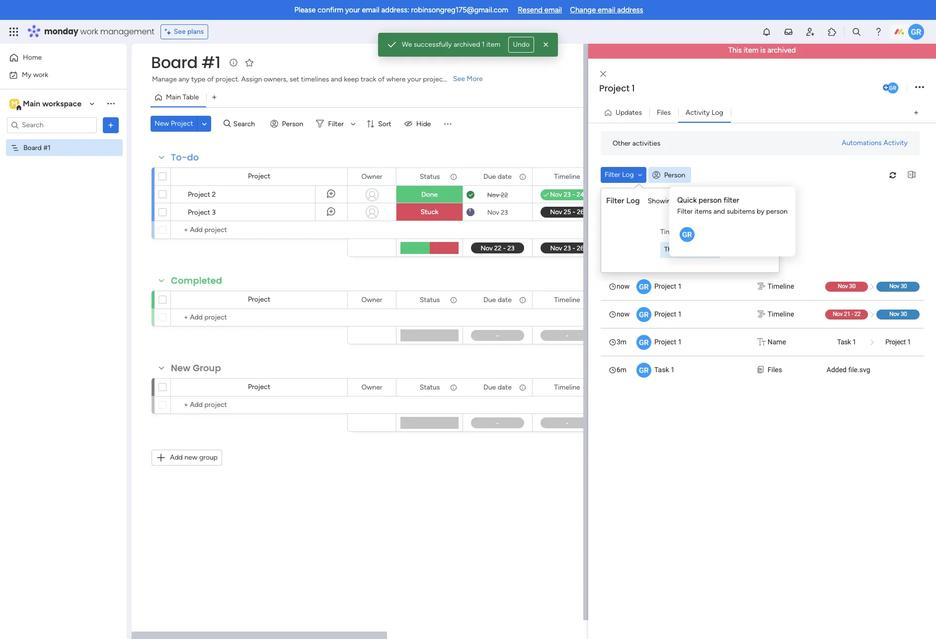 Task type: vqa. For each thing, say whether or not it's contained in the screenshot.


Task type: locate. For each thing, give the bounding box(es) containing it.
board #1 up the any
[[151, 51, 221, 74]]

2 horizontal spatial email
[[598, 5, 616, 14]]

1 vertical spatial date
[[498, 295, 512, 304]]

1 horizontal spatial of
[[378, 75, 385, 83]]

manage any type of project. assign owners, set timelines and keep track of where your project stands.
[[152, 75, 469, 83]]

assign
[[241, 75, 262, 83]]

see left plans
[[174, 27, 186, 36]]

due date for completed
[[484, 295, 512, 304]]

1 vertical spatial status
[[420, 295, 440, 304]]

0 vertical spatial due
[[484, 172, 496, 181]]

1 now from the top
[[617, 282, 630, 290]]

due date field for completed
[[481, 294, 514, 305]]

0 vertical spatial task 1
[[837, 338, 856, 346]]

help image
[[874, 27, 884, 37]]

2 date from the top
[[498, 295, 512, 304]]

Status field
[[417, 171, 442, 182], [417, 294, 442, 305], [417, 382, 442, 393]]

we successfully archived 1 item
[[402, 40, 501, 49]]

work right monday
[[80, 26, 98, 37]]

work right my
[[33, 70, 48, 79]]

completed
[[171, 274, 222, 287]]

activities up items
[[683, 197, 711, 205]]

item left undo
[[487, 40, 501, 49]]

board #1
[[151, 51, 221, 74], [23, 143, 51, 152]]

timeline for third timeline field from the top of the page
[[554, 383, 580, 391]]

filter inside button
[[605, 170, 621, 179]]

0 vertical spatial person button
[[266, 116, 309, 132]]

0 vertical spatial angle down image
[[202, 120, 207, 127]]

new down main table button
[[155, 119, 169, 128]]

resend email link
[[518, 5, 562, 14]]

activity up refresh image
[[884, 139, 908, 147]]

archived
[[454, 40, 480, 49], [768, 46, 796, 55]]

1 vertical spatial angle down image
[[638, 171, 642, 178]]

project inside button
[[171, 119, 193, 128]]

new
[[184, 453, 198, 462]]

activity log button
[[678, 105, 731, 121]]

person button
[[266, 116, 309, 132], [648, 167, 692, 183]]

1 status field from the top
[[417, 171, 442, 182]]

status for do
[[420, 172, 440, 181]]

main left table
[[166, 93, 181, 101]]

2 due date from the top
[[484, 295, 512, 304]]

this left year
[[664, 246, 676, 253]]

sort button
[[362, 116, 397, 132]]

3 email from the left
[[598, 5, 616, 14]]

files
[[657, 108, 671, 117], [768, 366, 782, 374]]

0 horizontal spatial see
[[174, 27, 186, 36]]

filter
[[328, 120, 344, 128], [605, 170, 621, 179], [606, 196, 625, 205], [677, 207, 693, 215]]

0 vertical spatial this
[[729, 46, 742, 55]]

2 due date field from the top
[[481, 294, 514, 305]]

options image
[[915, 81, 924, 94], [106, 120, 116, 130]]

2 timeline field from the top
[[552, 294, 583, 305]]

0 vertical spatial files
[[657, 108, 671, 117]]

main inside main table button
[[166, 93, 181, 101]]

1 vertical spatial owner field
[[359, 294, 385, 305]]

item left the is
[[744, 46, 759, 55]]

task 1 right 6m
[[655, 366, 675, 374]]

2 vertical spatial date
[[498, 383, 512, 391]]

option
[[0, 139, 127, 141]]

angle down image
[[202, 120, 207, 127], [638, 171, 642, 178]]

v2 done deadline image
[[467, 190, 475, 200]]

1 vertical spatial due
[[484, 295, 496, 304]]

1 vertical spatial person
[[766, 207, 788, 215]]

1 vertical spatial task
[[655, 366, 669, 374]]

this left the is
[[729, 46, 742, 55]]

work for monday
[[80, 26, 98, 37]]

1 horizontal spatial new
[[171, 362, 190, 374]]

add new group
[[170, 453, 218, 462]]

0 vertical spatial task
[[837, 338, 851, 346]]

filter log inside the filter log button
[[605, 170, 634, 179]]

2 email from the left
[[545, 5, 562, 14]]

filter log down other at the top right
[[605, 170, 634, 179]]

add to favorites image
[[244, 57, 254, 67]]

+ add project text field down 3
[[176, 224, 256, 236]]

0 horizontal spatial of
[[207, 75, 214, 83]]

#1
[[202, 51, 221, 74], [43, 143, 51, 152]]

person up items
[[699, 196, 722, 205]]

1 horizontal spatial task
[[837, 338, 851, 346]]

new inside new project button
[[155, 119, 169, 128]]

column information image for new group
[[450, 383, 458, 391]]

files inside button
[[657, 108, 671, 117]]

list box
[[601, 272, 924, 384]]

this year link
[[661, 242, 720, 258]]

date
[[498, 172, 512, 181], [498, 295, 512, 304], [498, 383, 512, 391]]

new inside new group field
[[171, 362, 190, 374]]

1 vertical spatial work
[[33, 70, 48, 79]]

0 vertical spatial new
[[155, 119, 169, 128]]

1 vertical spatial options image
[[106, 120, 116, 130]]

add view image
[[914, 109, 918, 117]]

work inside button
[[33, 70, 48, 79]]

files right updates
[[657, 108, 671, 117]]

filter log button
[[601, 167, 646, 183]]

2 now from the top
[[617, 310, 630, 318]]

filter inside popup button
[[328, 120, 344, 128]]

3 owner field from the top
[[359, 382, 385, 393]]

1 vertical spatial status field
[[417, 294, 442, 305]]

work
[[80, 26, 98, 37], [33, 70, 48, 79]]

1 horizontal spatial work
[[80, 26, 98, 37]]

21
[[844, 311, 851, 318]]

1 vertical spatial log
[[622, 170, 634, 179]]

1
[[482, 40, 485, 49], [632, 82, 635, 94], [678, 282, 682, 290], [678, 310, 682, 318], [678, 338, 682, 346], [853, 338, 856, 346], [908, 338, 911, 346], [671, 366, 675, 374]]

files right v2 file column 'icon'
[[768, 366, 782, 374]]

1 due date field from the top
[[481, 171, 514, 182]]

task 1 down nov 21 - 22
[[837, 338, 856, 346]]

to-
[[171, 151, 187, 164]]

1 of from the left
[[207, 75, 214, 83]]

1 horizontal spatial email
[[545, 5, 562, 14]]

0 horizontal spatial activities
[[633, 139, 661, 147]]

1 due from the top
[[484, 172, 496, 181]]

2 status field from the top
[[417, 294, 442, 305]]

1 vertical spatial and
[[714, 207, 725, 215]]

Due date field
[[481, 171, 514, 182], [481, 294, 514, 305], [481, 382, 514, 393]]

activity right files button
[[686, 108, 710, 117]]

1 vertical spatial due date field
[[481, 294, 514, 305]]

2 vertical spatial timeline field
[[552, 382, 583, 393]]

0 horizontal spatial files
[[657, 108, 671, 117]]

do
[[187, 151, 199, 164]]

and
[[331, 75, 342, 83], [714, 207, 725, 215]]

1 status from the top
[[420, 172, 440, 181]]

0 horizontal spatial archived
[[454, 40, 480, 49]]

0 horizontal spatial new
[[155, 119, 169, 128]]

items
[[695, 207, 712, 215]]

stands.
[[447, 75, 469, 83]]

1 horizontal spatial options image
[[915, 81, 924, 94]]

Timeline field
[[552, 171, 583, 182], [552, 294, 583, 305], [552, 382, 583, 393]]

time
[[661, 228, 676, 236]]

0 horizontal spatial options image
[[106, 120, 116, 130]]

2 vertical spatial owner
[[362, 383, 382, 391]]

1 horizontal spatial #1
[[202, 51, 221, 74]]

4
[[677, 197, 681, 205]]

0 vertical spatial log
[[712, 108, 724, 117]]

new left group
[[171, 362, 190, 374]]

board #1 list box
[[0, 137, 127, 290]]

project 1 for nov 21 - 22
[[655, 310, 682, 318]]

task 1
[[837, 338, 856, 346], [655, 366, 675, 374]]

see more link
[[452, 74, 484, 84]]

filter inside quick person filter filter items and subitems by person
[[677, 207, 693, 215]]

home
[[23, 53, 42, 62]]

of right track
[[378, 75, 385, 83]]

3 due from the top
[[484, 383, 496, 391]]

1 timeline field from the top
[[552, 171, 583, 182]]

0 horizontal spatial task
[[655, 366, 669, 374]]

project 1
[[599, 82, 635, 94], [655, 282, 682, 290], [655, 310, 682, 318], [655, 338, 682, 346], [886, 338, 911, 346]]

1 vertical spatial + add project text field
[[176, 399, 256, 411]]

status field for group
[[417, 382, 442, 393]]

1 horizontal spatial item
[[744, 46, 759, 55]]

automations activity button
[[838, 135, 912, 151]]

board up the any
[[151, 51, 198, 74]]

dapulse drag 2 image
[[590, 331, 593, 342]]

track
[[361, 75, 376, 83]]

person right by
[[766, 207, 788, 215]]

0 horizontal spatial board
[[23, 143, 42, 152]]

alert
[[378, 33, 558, 57]]

0 vertical spatial owner
[[362, 172, 382, 181]]

1 horizontal spatial activities
[[683, 197, 711, 205]]

1 vertical spatial new
[[171, 362, 190, 374]]

monday work management
[[44, 26, 154, 37]]

owner
[[362, 172, 382, 181], [362, 295, 382, 304], [362, 383, 382, 391]]

v2 search image
[[224, 118, 231, 129]]

person button right search 'field' in the top of the page
[[266, 116, 309, 132]]

archived right the is
[[768, 46, 796, 55]]

task right 6m
[[655, 366, 669, 374]]

new for new group
[[171, 362, 190, 374]]

2 vertical spatial status
[[420, 383, 440, 391]]

1 vertical spatial this
[[664, 246, 676, 253]]

of
[[207, 75, 214, 83], [378, 75, 385, 83]]

due for completed
[[484, 295, 496, 304]]

log down other at the top right
[[622, 170, 634, 179]]

+ Add project text field
[[176, 224, 256, 236], [176, 399, 256, 411]]

3 status field from the top
[[417, 382, 442, 393]]

by
[[757, 207, 765, 215]]

1 vertical spatial files
[[768, 366, 782, 374]]

and down clear
[[714, 207, 725, 215]]

Search field
[[231, 117, 261, 131]]

email right resend
[[545, 5, 562, 14]]

1 date from the top
[[498, 172, 512, 181]]

3 due date from the top
[[484, 383, 512, 391]]

person left filter popup button
[[282, 120, 303, 128]]

sort
[[378, 120, 391, 128]]

22 right the -
[[855, 311, 861, 318]]

1 vertical spatial board
[[23, 143, 42, 152]]

22 up 23
[[501, 191, 508, 199]]

3m
[[617, 338, 627, 346]]

0 vertical spatial work
[[80, 26, 98, 37]]

now for nov 30
[[617, 282, 630, 290]]

filter down the quick
[[677, 207, 693, 215]]

angle down image left v2 search image
[[202, 120, 207, 127]]

address:
[[381, 5, 409, 14]]

person up 4
[[664, 171, 686, 179]]

this year
[[664, 246, 690, 253]]

see left more
[[453, 75, 465, 83]]

3 status from the top
[[420, 383, 440, 391]]

0 horizontal spatial your
[[345, 5, 360, 14]]

item
[[487, 40, 501, 49], [744, 46, 759, 55]]

due date for new group
[[484, 383, 512, 391]]

3 date from the top
[[498, 383, 512, 391]]

see
[[174, 27, 186, 36], [453, 75, 465, 83]]

status for group
[[420, 383, 440, 391]]

0 horizontal spatial email
[[362, 5, 380, 14]]

0 horizontal spatial task 1
[[655, 366, 675, 374]]

1 owner from the top
[[362, 172, 382, 181]]

1 vertical spatial person
[[664, 171, 686, 179]]

1 vertical spatial 22
[[855, 311, 861, 318]]

1 horizontal spatial person button
[[648, 167, 692, 183]]

name
[[768, 338, 786, 346]]

due date
[[484, 172, 512, 181], [484, 295, 512, 304], [484, 383, 512, 391]]

your right confirm
[[345, 5, 360, 14]]

0 vertical spatial owner field
[[359, 171, 385, 182]]

task down nov 21 - 22
[[837, 338, 851, 346]]

this item is archived
[[729, 46, 796, 55]]

0 vertical spatial person
[[282, 120, 303, 128]]

person
[[699, 196, 722, 205], [766, 207, 788, 215]]

0 vertical spatial your
[[345, 5, 360, 14]]

resend
[[518, 5, 543, 14]]

To-do field
[[168, 151, 201, 164]]

other
[[613, 139, 631, 147]]

0 vertical spatial activities
[[633, 139, 661, 147]]

1 email from the left
[[362, 5, 380, 14]]

show board description image
[[227, 58, 239, 68]]

1 horizontal spatial see
[[453, 75, 465, 83]]

work for my
[[33, 70, 48, 79]]

is
[[761, 46, 766, 55]]

column information image
[[450, 173, 458, 181], [519, 173, 527, 181], [450, 296, 458, 304], [450, 383, 458, 391], [519, 383, 527, 391]]

see inside button
[[174, 27, 186, 36]]

2 vertical spatial log
[[626, 196, 640, 205]]

0 horizontal spatial 22
[[501, 191, 508, 199]]

#1 down the search in workspace field
[[43, 143, 51, 152]]

0 vertical spatial due date field
[[481, 171, 514, 182]]

0 vertical spatial timeline field
[[552, 171, 583, 182]]

2 vertical spatial due
[[484, 383, 496, 391]]

angle down image down other activities on the right top
[[638, 171, 642, 178]]

file.svg
[[849, 366, 870, 374]]

2 + add project text field from the top
[[176, 399, 256, 411]]

confirm
[[318, 5, 343, 14]]

3 owner from the top
[[362, 383, 382, 391]]

email for resend email
[[545, 5, 562, 14]]

+ add project text field down group
[[176, 399, 256, 411]]

board #1 down the search in workspace field
[[23, 143, 51, 152]]

log down project 1 field
[[712, 108, 724, 117]]

project inside field
[[599, 82, 630, 94]]

other activities
[[613, 139, 661, 147]]

my
[[22, 70, 31, 79]]

1 vertical spatial your
[[407, 75, 421, 83]]

1 vertical spatial see
[[453, 75, 465, 83]]

1 vertical spatial now
[[617, 310, 630, 318]]

30 for nov 21 - 22
[[901, 311, 907, 318]]

archived right successfully
[[454, 40, 480, 49]]

0 horizontal spatial person
[[699, 196, 722, 205]]

1 vertical spatial timeline field
[[552, 294, 583, 305]]

activities
[[633, 139, 661, 147], [683, 197, 711, 205]]

filter down the filter log button at the right of the page
[[606, 196, 625, 205]]

email right change at the right top of the page
[[598, 5, 616, 14]]

1 horizontal spatial archived
[[768, 46, 796, 55]]

filter left arrow down image
[[328, 120, 344, 128]]

0 vertical spatial board
[[151, 51, 198, 74]]

1 owner field from the top
[[359, 171, 385, 182]]

22 inside "list box"
[[855, 311, 861, 318]]

2 owner field from the top
[[359, 294, 385, 305]]

1 vertical spatial board #1
[[23, 143, 51, 152]]

owner for do
[[362, 172, 382, 181]]

and left keep
[[331, 75, 342, 83]]

export to excel image
[[904, 171, 920, 179]]

invite members image
[[806, 27, 816, 37]]

clear button
[[713, 193, 737, 209]]

2 vertical spatial due date field
[[481, 382, 514, 393]]

3 timeline field from the top
[[552, 382, 583, 393]]

showing 4 activities
[[648, 197, 711, 205]]

email left address:
[[362, 5, 380, 14]]

resend email
[[518, 5, 562, 14]]

main inside the workspace selection element
[[23, 99, 40, 108]]

#1 up type
[[202, 51, 221, 74]]

1 horizontal spatial and
[[714, 207, 725, 215]]

undo
[[513, 40, 530, 49]]

board down the search in workspace field
[[23, 143, 42, 152]]

quick person filter filter items and subitems by person
[[677, 196, 788, 215]]

nov 23
[[487, 208, 508, 216]]

log down the filter log button at the right of the page
[[626, 196, 640, 205]]

Board #1 field
[[149, 51, 223, 74]]

workspace options image
[[106, 99, 116, 108]]

2 vertical spatial due date
[[484, 383, 512, 391]]

options image up add view image
[[915, 81, 924, 94]]

1 horizontal spatial board
[[151, 51, 198, 74]]

main right workspace icon
[[23, 99, 40, 108]]

greg robinson image
[[909, 24, 924, 40]]

see for see plans
[[174, 27, 186, 36]]

0 vertical spatial date
[[498, 172, 512, 181]]

options image down workspace options image
[[106, 120, 116, 130]]

1 vertical spatial activity
[[884, 139, 908, 147]]

this for this year
[[664, 246, 676, 253]]

2 owner from the top
[[362, 295, 382, 304]]

activities right other at the top right
[[633, 139, 661, 147]]

1 inside field
[[632, 82, 635, 94]]

project 1 inside field
[[599, 82, 635, 94]]

2
[[212, 190, 216, 199]]

of right type
[[207, 75, 214, 83]]

nov
[[487, 191, 499, 199], [487, 208, 499, 216], [838, 283, 848, 290], [890, 283, 900, 290], [833, 311, 843, 318], [890, 311, 900, 318]]

1 horizontal spatial person
[[664, 171, 686, 179]]

0 vertical spatial board #1
[[151, 51, 221, 74]]

status field for do
[[417, 171, 442, 182]]

1 horizontal spatial your
[[407, 75, 421, 83]]

3 due date field from the top
[[481, 382, 514, 393]]

filter down other at the top right
[[605, 170, 621, 179]]

project
[[599, 82, 630, 94], [171, 119, 193, 128], [248, 172, 270, 180], [188, 190, 210, 199], [188, 208, 210, 217], [655, 282, 676, 290], [248, 295, 270, 304], [655, 310, 676, 318], [655, 338, 676, 346], [886, 338, 906, 346], [248, 383, 270, 391]]

1 horizontal spatial board #1
[[151, 51, 221, 74]]

Completed field
[[168, 274, 225, 287]]

filter log down the filter log button at the right of the page
[[606, 196, 640, 205]]

year
[[678, 246, 690, 253]]

1 horizontal spatial main
[[166, 93, 181, 101]]

Owner field
[[359, 171, 385, 182], [359, 294, 385, 305], [359, 382, 385, 393]]

0 vertical spatial + add project text field
[[176, 224, 256, 236]]

person button up the showing
[[648, 167, 692, 183]]

owner field for to-do
[[359, 171, 385, 182]]

1 + add project text field from the top
[[176, 224, 256, 236]]

your right where
[[407, 75, 421, 83]]

0 horizontal spatial this
[[664, 246, 676, 253]]

0 vertical spatial see
[[174, 27, 186, 36]]

0 vertical spatial activity
[[686, 108, 710, 117]]

2 due from the top
[[484, 295, 496, 304]]



Task type: describe. For each thing, give the bounding box(es) containing it.
automations activity
[[842, 139, 908, 147]]

apps image
[[828, 27, 837, 37]]

added file.svg
[[827, 366, 870, 374]]

1 vertical spatial task 1
[[655, 366, 675, 374]]

nov 22
[[487, 191, 508, 199]]

arrow down image
[[347, 118, 359, 130]]

main for main table
[[166, 93, 181, 101]]

add
[[170, 453, 183, 462]]

any
[[179, 75, 190, 83]]

0 horizontal spatial person
[[282, 120, 303, 128]]

dapulse text column image
[[758, 337, 766, 347]]

0 vertical spatial 22
[[501, 191, 508, 199]]

1 horizontal spatial person
[[766, 207, 788, 215]]

management
[[100, 26, 154, 37]]

this for this item is archived
[[729, 46, 742, 55]]

change email address link
[[570, 5, 643, 14]]

1 vertical spatial activities
[[683, 197, 711, 205]]

angle down image inside the filter log button
[[638, 171, 642, 178]]

dapulse addbtn image
[[883, 84, 890, 91]]

column information image for to-do
[[450, 173, 458, 181]]

owner field for new group
[[359, 382, 385, 393]]

new for new project
[[155, 119, 169, 128]]

23
[[501, 208, 508, 216]]

nov 30 for nov 21 - 22
[[890, 311, 907, 318]]

column information image for completed
[[450, 296, 458, 304]]

workspace selection element
[[9, 98, 83, 111]]

due for new group
[[484, 383, 496, 391]]

m
[[11, 99, 17, 108]]

undo button
[[508, 37, 534, 53]]

home button
[[6, 50, 107, 66]]

alert containing we successfully archived 1 item
[[378, 33, 558, 57]]

owners,
[[264, 75, 288, 83]]

see plans button
[[160, 24, 208, 39]]

board inside list box
[[23, 143, 42, 152]]

new group
[[171, 362, 221, 374]]

board #1 inside list box
[[23, 143, 51, 152]]

Search in workspace field
[[21, 119, 83, 131]]

add new group button
[[152, 450, 222, 466]]

email for change email address
[[598, 5, 616, 14]]

now for nov 21 - 22
[[617, 310, 630, 318]]

6m
[[617, 366, 627, 374]]

group
[[193, 362, 221, 374]]

add view image
[[212, 94, 216, 101]]

plans
[[187, 27, 204, 36]]

close image
[[600, 71, 606, 78]]

0 vertical spatial and
[[331, 75, 342, 83]]

robinsongreg175@gmail.com
[[411, 5, 508, 14]]

added
[[827, 366, 847, 374]]

change
[[570, 5, 596, 14]]

monday
[[44, 26, 78, 37]]

updates
[[616, 108, 642, 117]]

type
[[191, 75, 206, 83]]

timeline for first timeline field from the top of the page
[[554, 172, 580, 181]]

done
[[421, 190, 438, 199]]

project 2
[[188, 190, 216, 199]]

automations
[[842, 139, 882, 147]]

main workspace
[[23, 99, 82, 108]]

3
[[212, 208, 216, 217]]

timelines
[[301, 75, 329, 83]]

search everything image
[[852, 27, 862, 37]]

change email address
[[570, 5, 643, 14]]

menu image
[[443, 119, 453, 129]]

see more
[[453, 75, 483, 83]]

please confirm your email address: robinsongreg175@gmail.com
[[294, 5, 508, 14]]

select product image
[[9, 27, 19, 37]]

more
[[467, 75, 483, 83]]

1 horizontal spatial activity
[[884, 139, 908, 147]]

main table
[[166, 93, 199, 101]]

address
[[617, 5, 643, 14]]

+ Add project text field
[[176, 312, 256, 324]]

project 1 for task 1
[[655, 338, 682, 346]]

dapulse checkmark sign image
[[544, 189, 549, 201]]

see for see more
[[453, 75, 465, 83]]

2 of from the left
[[378, 75, 385, 83]]

main table button
[[151, 89, 206, 105]]

dapulse timeline column image
[[758, 309, 765, 320]]

close image
[[541, 40, 551, 50]]

project
[[423, 75, 446, 83]]

1 vertical spatial filter log
[[606, 196, 640, 205]]

updates button
[[600, 105, 650, 121]]

nov 21 - 22
[[833, 311, 861, 318]]

0 vertical spatial options image
[[915, 81, 924, 94]]

main for main workspace
[[23, 99, 40, 108]]

and inside quick person filter filter items and subitems by person
[[714, 207, 725, 215]]

filter button
[[312, 116, 359, 132]]

see plans
[[174, 27, 204, 36]]

Project 1 field
[[597, 82, 881, 95]]

0 horizontal spatial angle down image
[[202, 120, 207, 127]]

filter
[[724, 196, 740, 205]]

stuck
[[421, 208, 439, 216]]

my work
[[22, 70, 48, 79]]

please
[[294, 5, 316, 14]]

table
[[183, 93, 199, 101]]

group
[[199, 453, 218, 462]]

-
[[852, 311, 853, 318]]

activity log
[[686, 108, 724, 117]]

inbox image
[[784, 27, 794, 37]]

list box containing now
[[601, 272, 924, 384]]

clear
[[717, 197, 733, 205]]

dapulse timeline column image
[[758, 281, 765, 292]]

subitems
[[727, 207, 755, 215]]

30 for nov 30
[[901, 283, 907, 290]]

project 3
[[188, 208, 216, 217]]

date for new group
[[498, 383, 512, 391]]

due date field for new group
[[481, 382, 514, 393]]

set
[[290, 75, 299, 83]]

0 vertical spatial #1
[[202, 51, 221, 74]]

to-do
[[171, 151, 199, 164]]

v2 file column image
[[758, 365, 764, 375]]

files inside "list box"
[[768, 366, 782, 374]]

0 horizontal spatial item
[[487, 40, 501, 49]]

workspace image
[[9, 98, 19, 109]]

workspace
[[42, 99, 82, 108]]

we
[[402, 40, 412, 49]]

new project
[[155, 119, 193, 128]]

hide button
[[400, 116, 437, 132]]

date for completed
[[498, 295, 512, 304]]

greg robinson image
[[887, 81, 900, 94]]

1 vertical spatial person button
[[648, 167, 692, 183]]

new project button
[[151, 116, 197, 132]]

showing
[[648, 197, 675, 205]]

notifications image
[[762, 27, 772, 37]]

quick
[[677, 196, 697, 205]]

0 horizontal spatial person button
[[266, 116, 309, 132]]

0 horizontal spatial activity
[[686, 108, 710, 117]]

New Group field
[[168, 362, 224, 375]]

timeline for second timeline field
[[554, 295, 580, 304]]

1 horizontal spatial task 1
[[837, 338, 856, 346]]

project 1 for nov 30
[[655, 282, 682, 290]]

column information image
[[519, 296, 527, 304]]

#1 inside list box
[[43, 143, 51, 152]]

owner for group
[[362, 383, 382, 391]]

1 due date from the top
[[484, 172, 512, 181]]

2 status from the top
[[420, 295, 440, 304]]

where
[[386, 75, 406, 83]]

manage
[[152, 75, 177, 83]]

refresh image
[[885, 171, 901, 179]]

nov 30 for nov 30
[[890, 283, 907, 290]]



